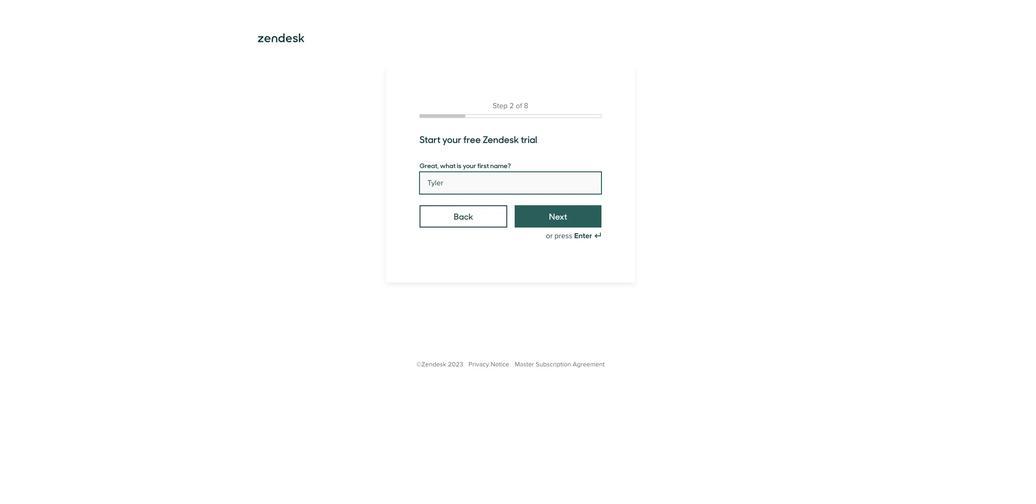 Task type: describe. For each thing, give the bounding box(es) containing it.
privacy
[[469, 360, 489, 368]]

master
[[515, 360, 534, 368]]

first
[[478, 161, 489, 170]]

master subscription agreement
[[515, 360, 605, 368]]

master subscription agreement link
[[515, 360, 605, 368]]

next
[[550, 210, 568, 222]]

©zendesk
[[417, 360, 447, 368]]

privacy notice
[[469, 360, 510, 368]]

what
[[440, 161, 456, 170]]

8
[[524, 101, 529, 111]]

1 vertical spatial your
[[463, 161, 476, 170]]

or press enter
[[546, 231, 593, 241]]

©zendesk 2023 link
[[417, 360, 464, 368]]

trial
[[521, 132, 538, 146]]

privacy notice link
[[469, 360, 510, 368]]

©zendesk 2023
[[417, 360, 464, 368]]

free
[[464, 132, 481, 146]]



Task type: locate. For each thing, give the bounding box(es) containing it.
start your free zendesk trial
[[420, 132, 538, 146]]

your left "free"
[[443, 132, 462, 146]]

step 2 of 8
[[493, 101, 529, 111]]

step
[[493, 101, 508, 111]]

name?
[[491, 161, 511, 170]]

enter image
[[595, 232, 602, 240]]

great, what is your first name?
[[420, 161, 511, 170]]

1 horizontal spatial your
[[463, 161, 476, 170]]

2
[[510, 101, 514, 111]]

great,
[[420, 161, 439, 170]]

your
[[443, 132, 462, 146], [463, 161, 476, 170]]

of
[[516, 101, 523, 111]]

back button
[[420, 205, 508, 228]]

0 horizontal spatial your
[[443, 132, 462, 146]]

zendesk
[[483, 132, 519, 146]]

start
[[420, 132, 441, 146]]

next button
[[515, 205, 602, 228]]

back
[[454, 210, 474, 222]]

your right is
[[463, 161, 476, 170]]

0 vertical spatial your
[[443, 132, 462, 146]]

press
[[555, 231, 573, 241]]

2023
[[448, 360, 464, 368]]

subscription
[[536, 360, 572, 368]]

notice
[[491, 360, 510, 368]]

Great, what is your first name? text field
[[420, 172, 602, 194]]

enter
[[575, 231, 593, 241]]

agreement
[[573, 360, 605, 368]]

or
[[546, 231, 553, 241]]

zendesk image
[[258, 33, 305, 42]]

is
[[457, 161, 462, 170]]



Task type: vqa. For each thing, say whether or not it's contained in the screenshot.
Master Subscription Agreement link
yes



